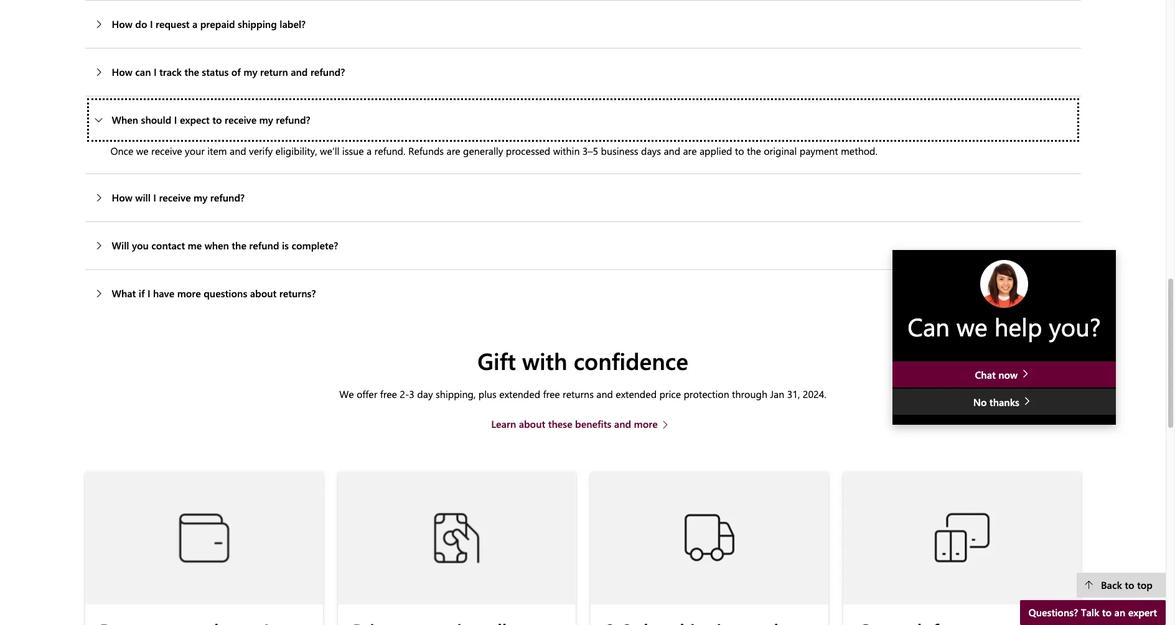 Task type: locate. For each thing, give the bounding box(es) containing it.
we
[[136, 144, 149, 157], [957, 310, 988, 343]]

3–5
[[583, 144, 599, 157]]

free left 2-
[[380, 388, 397, 401]]

2 vertical spatial how
[[112, 191, 133, 204]]

i
[[150, 17, 153, 30], [154, 65, 157, 78], [174, 113, 177, 126], [153, 191, 156, 204], [148, 287, 150, 300]]

2 are from the left
[[684, 144, 697, 157]]

to
[[213, 113, 222, 126], [735, 144, 745, 157], [1126, 579, 1135, 592], [1103, 607, 1112, 620]]

method.
[[841, 144, 878, 157]]

how do i request a prepaid shipping label?
[[112, 17, 306, 30]]

how for how will i receive my refund?
[[112, 191, 133, 204]]

how do i request a prepaid shipping label? button
[[85, 0, 1082, 48]]

returns?
[[280, 287, 316, 300]]

benefits
[[576, 418, 612, 431]]

1 horizontal spatial my
[[244, 65, 258, 78]]

are left applied on the right of the page
[[684, 144, 697, 157]]

about left these at bottom left
[[519, 418, 546, 431]]

how inside "how do i request a prepaid shipping label?" dropdown button
[[112, 17, 133, 30]]

receive up "verify"
[[225, 113, 257, 126]]

1 vertical spatial how
[[112, 65, 133, 78]]

1 horizontal spatial extended
[[616, 388, 657, 401]]

1 vertical spatial my
[[259, 113, 273, 126]]

0 vertical spatial the
[[185, 65, 199, 78]]

about
[[250, 287, 277, 300], [519, 418, 546, 431]]

extended
[[500, 388, 541, 401], [616, 388, 657, 401]]

receive left the your
[[151, 144, 182, 157]]

the right 'track'
[[185, 65, 199, 78]]

the
[[185, 65, 199, 78], [747, 144, 762, 157], [232, 239, 247, 252]]

more right benefits
[[634, 418, 658, 431]]

free left returns
[[543, 388, 560, 401]]

to right applied on the right of the page
[[735, 144, 745, 157]]

a right issue
[[367, 144, 372, 157]]

1 horizontal spatial the
[[232, 239, 247, 252]]

0 horizontal spatial about
[[250, 287, 277, 300]]

1 vertical spatial the
[[747, 144, 762, 157]]

what if i have more questions about returns?
[[112, 287, 316, 300]]

will you contact me when the refund is complete? button
[[85, 222, 1082, 270]]

are
[[447, 144, 461, 157], [684, 144, 697, 157]]

2 extended from the left
[[616, 388, 657, 401]]

i right will
[[153, 191, 156, 204]]

2 how from the top
[[112, 65, 133, 78]]

1 horizontal spatial we
[[957, 310, 988, 343]]

how for how do i request a prepaid shipping label?
[[112, 17, 133, 30]]

1 vertical spatial about
[[519, 418, 546, 431]]

0 horizontal spatial free
[[380, 388, 397, 401]]

2 horizontal spatial the
[[747, 144, 762, 157]]

request
[[156, 17, 190, 30]]

are right refunds
[[447, 144, 461, 157]]

original
[[764, 144, 797, 157]]

1 vertical spatial a
[[367, 144, 372, 157]]

and
[[291, 65, 308, 78], [230, 144, 246, 157], [664, 144, 681, 157], [597, 388, 613, 401], [615, 418, 632, 431]]

i for track
[[154, 65, 157, 78]]

0 horizontal spatial are
[[447, 144, 461, 157]]

refunds
[[408, 144, 444, 157]]

when
[[205, 239, 229, 252]]

receive
[[225, 113, 257, 126], [151, 144, 182, 157], [159, 191, 191, 204]]

how inside how will i receive my refund? dropdown button
[[112, 191, 133, 204]]

about left returns?
[[250, 287, 277, 300]]

1 horizontal spatial are
[[684, 144, 697, 157]]

i right if
[[148, 287, 150, 300]]

when
[[112, 113, 138, 126]]

no thanks
[[974, 396, 1023, 409]]

1 horizontal spatial a
[[367, 144, 372, 157]]

the right the when
[[232, 239, 247, 252]]

i for request
[[150, 17, 153, 30]]

if
[[139, 287, 145, 300]]

shipping
[[238, 17, 277, 30]]

more
[[177, 287, 201, 300], [634, 418, 658, 431]]

3
[[409, 388, 415, 401]]

i left expect
[[174, 113, 177, 126]]

0 vertical spatial about
[[250, 287, 277, 300]]

1 are from the left
[[447, 144, 461, 157]]

0 vertical spatial a
[[192, 17, 198, 30]]

how will i receive my refund? button
[[85, 174, 1082, 222]]

2 vertical spatial the
[[232, 239, 247, 252]]

back to top
[[1102, 579, 1153, 592]]

1 vertical spatial more
[[634, 418, 658, 431]]

how left do
[[112, 17, 133, 30]]

how left will
[[112, 191, 133, 204]]

label?
[[280, 17, 306, 30]]

0 horizontal spatial we
[[136, 144, 149, 157]]

we right can
[[957, 310, 988, 343]]

refund?
[[311, 65, 345, 78], [276, 113, 311, 126], [210, 191, 245, 204]]

business
[[601, 144, 639, 157]]

once
[[111, 144, 134, 157]]

0 horizontal spatial more
[[177, 287, 201, 300]]

0 horizontal spatial extended
[[500, 388, 541, 401]]

0 vertical spatial how
[[112, 17, 133, 30]]

will
[[112, 239, 129, 252]]

1 horizontal spatial free
[[543, 388, 560, 401]]

the left original
[[747, 144, 762, 157]]

gift with confidence
[[478, 346, 689, 376]]

will
[[135, 191, 151, 204]]

refund? down "item"
[[210, 191, 245, 204]]

and inside dropdown button
[[291, 65, 308, 78]]

i right do
[[150, 17, 153, 30]]

now
[[999, 369, 1018, 382]]

2 free from the left
[[543, 388, 560, 401]]

i for receive
[[153, 191, 156, 204]]

1 vertical spatial receive
[[151, 144, 182, 157]]

to left an
[[1103, 607, 1112, 620]]

my up "verify"
[[259, 113, 273, 126]]

2 horizontal spatial my
[[259, 113, 273, 126]]

2 vertical spatial my
[[194, 191, 208, 204]]

we offer free 2-3 day shipping, plus extended free returns and extended price protection through jan 31, 2024.
[[340, 388, 827, 401]]

refund
[[249, 239, 279, 252]]

receive right will
[[159, 191, 191, 204]]

0 horizontal spatial a
[[192, 17, 198, 30]]

of
[[232, 65, 241, 78]]

and right return
[[291, 65, 308, 78]]

my
[[244, 65, 258, 78], [259, 113, 273, 126], [194, 191, 208, 204]]

more inside dropdown button
[[177, 287, 201, 300]]

and right "item"
[[230, 144, 246, 157]]

0 horizontal spatial my
[[194, 191, 208, 204]]

1 vertical spatial we
[[957, 310, 988, 343]]

chat
[[976, 369, 996, 382]]

we for can
[[957, 310, 988, 343]]

0 vertical spatial we
[[136, 144, 149, 157]]

questions
[[204, 287, 247, 300]]

more right have
[[177, 287, 201, 300]]

refund? up eligibility,
[[276, 113, 311, 126]]

we right once
[[136, 144, 149, 157]]

2 vertical spatial refund?
[[210, 191, 245, 204]]

1 how from the top
[[112, 17, 133, 30]]

gift
[[478, 346, 516, 376]]

track
[[159, 65, 182, 78]]

is
[[282, 239, 289, 252]]

we
[[340, 388, 354, 401]]

expect
[[180, 113, 210, 126]]

how left can
[[112, 65, 133, 78]]

a right the request
[[192, 17, 198, 30]]

refund? right return
[[311, 65, 345, 78]]

my down the your
[[194, 191, 208, 204]]

my right of
[[244, 65, 258, 78]]

1 horizontal spatial more
[[634, 418, 658, 431]]

when should i expect to receive my refund? button
[[85, 96, 1082, 144]]

3 how from the top
[[112, 191, 133, 204]]

extended left price
[[616, 388, 657, 401]]

i right can
[[154, 65, 157, 78]]

contact
[[152, 239, 185, 252]]

how inside how can i track the status of my return and refund? dropdown button
[[112, 65, 133, 78]]

plus
[[479, 388, 497, 401]]

extended right plus
[[500, 388, 541, 401]]

0 vertical spatial more
[[177, 287, 201, 300]]



Task type: vqa. For each thing, say whether or not it's contained in the screenshot.
right About
yes



Task type: describe. For each thing, give the bounding box(es) containing it.
learn
[[492, 418, 516, 431]]

me
[[188, 239, 202, 252]]

protection
[[684, 388, 730, 401]]

jan
[[771, 388, 785, 401]]

back to top link
[[1077, 574, 1167, 599]]

1 horizontal spatial about
[[519, 418, 546, 431]]

confidence
[[574, 346, 689, 376]]

what
[[112, 287, 136, 300]]

shipping,
[[436, 388, 476, 401]]

what if i have more questions about returns? button
[[85, 270, 1082, 317]]

can
[[908, 310, 950, 343]]

these
[[549, 418, 573, 431]]

questions?
[[1029, 607, 1079, 620]]

when should i expect to receive my refund?
[[112, 113, 311, 126]]

1 free from the left
[[380, 388, 397, 401]]

payment
[[800, 144, 839, 157]]

returns
[[563, 388, 594, 401]]

days
[[641, 144, 661, 157]]

item
[[207, 144, 227, 157]]

how will i receive my refund?
[[112, 191, 245, 204]]

2024.
[[803, 388, 827, 401]]

an
[[1115, 607, 1126, 620]]

how for how can i track the status of my return and refund?
[[112, 65, 133, 78]]

within
[[553, 144, 580, 157]]

i for have
[[148, 287, 150, 300]]

we for once
[[136, 144, 149, 157]]

price
[[660, 388, 681, 401]]

thanks
[[990, 396, 1020, 409]]

questions? talk to an expert button
[[1021, 601, 1167, 626]]

0 vertical spatial refund?
[[311, 65, 345, 78]]

no
[[974, 396, 987, 409]]

refund.
[[375, 144, 406, 157]]

do
[[135, 17, 147, 30]]

how can i track the status of my return and refund? button
[[85, 48, 1082, 96]]

through
[[732, 388, 768, 401]]

processed
[[506, 144, 551, 157]]

complete?
[[292, 239, 338, 252]]

1 vertical spatial refund?
[[276, 113, 311, 126]]

to right expect
[[213, 113, 222, 126]]

should
[[141, 113, 172, 126]]

and right returns
[[597, 388, 613, 401]]

learn about these benefits and more
[[492, 418, 658, 431]]

and right benefits
[[615, 418, 632, 431]]

and right days
[[664, 144, 681, 157]]

you?
[[1050, 310, 1102, 343]]

can
[[135, 65, 151, 78]]

0 horizontal spatial the
[[185, 65, 199, 78]]

can we help you?
[[908, 310, 1102, 343]]

0 vertical spatial receive
[[225, 113, 257, 126]]

once we receive your item and verify eligibility, we'll issue a refund. refunds are generally processed within 3–5 business days and are applied to the original payment method.
[[111, 144, 878, 157]]

2 vertical spatial receive
[[159, 191, 191, 204]]

you
[[132, 239, 149, 252]]

a inside dropdown button
[[192, 17, 198, 30]]

your
[[185, 144, 205, 157]]

day
[[418, 388, 433, 401]]

0 vertical spatial my
[[244, 65, 258, 78]]

applied
[[700, 144, 733, 157]]

learn about these benefits and more link
[[492, 417, 675, 432]]

return
[[260, 65, 288, 78]]

to left top
[[1126, 579, 1135, 592]]

issue
[[342, 144, 364, 157]]

status
[[202, 65, 229, 78]]

back
[[1102, 579, 1123, 592]]

with
[[523, 346, 568, 376]]

top
[[1138, 579, 1153, 592]]

1 extended from the left
[[500, 388, 541, 401]]

i for expect
[[174, 113, 177, 126]]

chat now
[[976, 369, 1021, 382]]

expert
[[1129, 607, 1158, 620]]

will you contact me when the refund is complete?
[[112, 239, 338, 252]]

2-
[[400, 388, 409, 401]]

31,
[[788, 388, 801, 401]]

we'll
[[320, 144, 340, 157]]

no thanks button
[[893, 389, 1117, 416]]

questions? talk to an expert
[[1029, 607, 1158, 620]]

about inside dropdown button
[[250, 287, 277, 300]]

how can i track the status of my return and refund?
[[112, 65, 345, 78]]

chat now button
[[893, 362, 1117, 388]]

offer
[[357, 388, 378, 401]]

talk
[[1082, 607, 1100, 620]]

verify
[[249, 144, 273, 157]]

help
[[995, 310, 1043, 343]]

generally
[[463, 144, 503, 157]]

have
[[153, 287, 175, 300]]

prepaid
[[200, 17, 235, 30]]

eligibility,
[[276, 144, 317, 157]]



